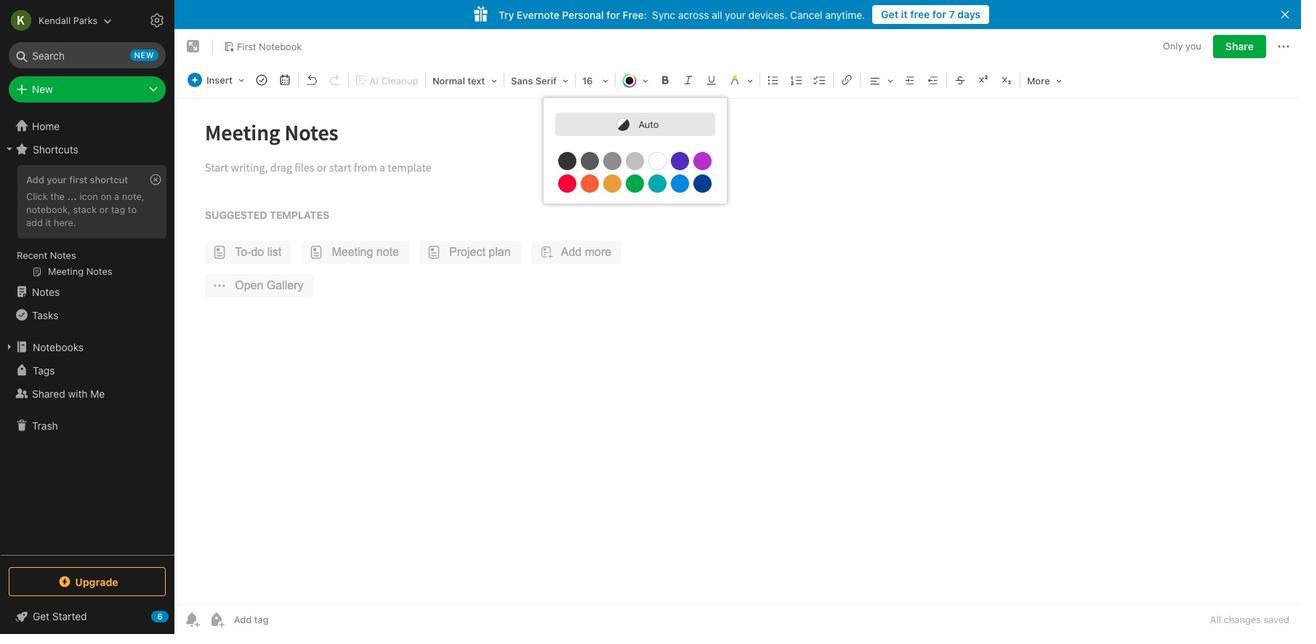 Task type: describe. For each thing, give the bounding box(es) containing it.
notes inside group
[[50, 249, 76, 261]]

italic image
[[678, 70, 699, 90]]

underline image
[[702, 70, 722, 90]]

with
[[68, 387, 88, 400]]

sans serif
[[511, 75, 557, 87]]

kendall parks
[[39, 14, 98, 26]]

auto button
[[556, 113, 716, 136]]

tasks
[[32, 309, 58, 321]]

started
[[52, 610, 87, 622]]

6
[[157, 612, 163, 621]]

get for get started
[[33, 610, 50, 622]]

home
[[32, 120, 60, 132]]

new button
[[9, 76, 166, 103]]

only
[[1163, 40, 1184, 52]]

shared
[[32, 387, 65, 400]]

insert link image
[[837, 70, 857, 90]]

parks
[[73, 14, 98, 26]]

share button
[[1214, 35, 1267, 58]]

devices.
[[749, 8, 788, 21]]

more actions image
[[1276, 38, 1293, 55]]

here.
[[54, 217, 76, 228]]

add tag image
[[208, 611, 225, 628]]

numbered list image
[[787, 70, 807, 90]]

Heading level field
[[428, 70, 502, 91]]

tags button
[[0, 359, 174, 382]]

auto
[[639, 119, 659, 130]]

across
[[678, 8, 709, 21]]

Help and Learning task checklist field
[[0, 605, 175, 628]]

strikethrough image
[[950, 70, 971, 90]]

home link
[[0, 114, 175, 137]]

shared with me link
[[0, 382, 174, 405]]

click
[[26, 190, 48, 202]]

me
[[90, 387, 105, 400]]

try
[[499, 8, 514, 21]]

Font color field
[[617, 70, 654, 91]]

try evernote personal for free: sync across all your devices. cancel anytime.
[[499, 8, 866, 21]]

all
[[1211, 614, 1222, 625]]

subscript image
[[997, 70, 1017, 90]]

Search text field
[[19, 42, 156, 68]]

for for free:
[[607, 8, 620, 21]]

for for 7
[[933, 8, 947, 20]]

new
[[134, 50, 154, 60]]

Highlight field
[[724, 70, 758, 91]]

days
[[958, 8, 981, 20]]

only you
[[1163, 40, 1202, 52]]

to
[[128, 204, 137, 215]]

sans
[[511, 75, 533, 87]]

trash
[[32, 419, 58, 432]]

first notebook button
[[219, 36, 307, 57]]

notes inside 'notes' link
[[32, 285, 60, 298]]

checklist image
[[810, 70, 830, 90]]

shortcut
[[90, 174, 128, 185]]

1 horizontal spatial your
[[725, 8, 746, 21]]

tree containing home
[[0, 114, 175, 554]]

tasks button
[[0, 303, 174, 327]]

get it free for 7 days button
[[873, 5, 990, 24]]

16
[[582, 75, 593, 87]]

More actions field
[[1276, 35, 1293, 58]]

tags
[[33, 364, 55, 376]]

first notebook
[[237, 40, 302, 52]]

Add tag field
[[233, 613, 342, 626]]

first
[[237, 40, 256, 52]]

get started
[[33, 610, 87, 622]]

Font size field
[[577, 70, 614, 91]]

changes
[[1224, 614, 1262, 625]]



Task type: locate. For each thing, give the bounding box(es) containing it.
recent notes
[[17, 249, 76, 261]]

the
[[50, 190, 65, 202]]

get left started
[[33, 610, 50, 622]]

text
[[468, 75, 485, 87]]

notebook
[[259, 40, 302, 52]]

1 horizontal spatial get
[[882, 8, 899, 20]]

sync
[[652, 8, 676, 21]]

get
[[882, 8, 899, 20], [33, 610, 50, 622]]

1 vertical spatial get
[[33, 610, 50, 622]]

Alignment field
[[862, 70, 899, 91]]

or
[[99, 204, 108, 215]]

get inside "button"
[[882, 8, 899, 20]]

0 horizontal spatial for
[[607, 8, 620, 21]]

get for get it free for 7 days
[[882, 8, 899, 20]]

Account field
[[0, 6, 112, 35]]

tag
[[111, 204, 125, 215]]

recent
[[17, 249, 47, 261]]

0 horizontal spatial get
[[33, 610, 50, 622]]

a
[[114, 190, 119, 202]]

upgrade
[[75, 576, 118, 588]]

your up the
[[47, 174, 67, 185]]

your inside group
[[47, 174, 67, 185]]

for
[[933, 8, 947, 20], [607, 8, 620, 21]]

notebook,
[[26, 204, 70, 215]]

new search field
[[19, 42, 159, 68]]

1 horizontal spatial it
[[901, 8, 908, 20]]

undo image
[[302, 70, 322, 90]]

shortcuts button
[[0, 137, 174, 161]]

7
[[949, 8, 955, 20]]

group containing add your first shortcut
[[0, 161, 174, 286]]

it down notebook,
[[45, 217, 51, 228]]

add a reminder image
[[183, 611, 201, 628]]

icon
[[80, 190, 98, 202]]

new
[[32, 83, 53, 95]]

stack
[[73, 204, 97, 215]]

for left 7
[[933, 8, 947, 20]]

click the ...
[[26, 190, 77, 202]]

notes right recent
[[50, 249, 76, 261]]

your right all
[[725, 8, 746, 21]]

it inside icon on a note, notebook, stack or tag to add it here.
[[45, 217, 51, 228]]

for left free:
[[607, 8, 620, 21]]

get it free for 7 days
[[882, 8, 981, 20]]

trash link
[[0, 414, 174, 437]]

outdent image
[[924, 70, 944, 90]]

notes up tasks
[[32, 285, 60, 298]]

notes
[[50, 249, 76, 261], [32, 285, 60, 298]]

you
[[1186, 40, 1202, 52]]

shared with me
[[32, 387, 105, 400]]

Insert field
[[184, 70, 249, 90]]

settings image
[[148, 12, 166, 29]]

free:
[[623, 8, 647, 21]]

saved
[[1264, 614, 1290, 625]]

Font family field
[[506, 70, 574, 91]]

normal
[[433, 75, 465, 87]]

on
[[101, 190, 112, 202]]

serif
[[536, 75, 557, 87]]

for inside "button"
[[933, 8, 947, 20]]

notes link
[[0, 280, 174, 303]]

bulleted list image
[[764, 70, 784, 90]]

icon on a note, notebook, stack or tag to add it here.
[[26, 190, 144, 228]]

evernote
[[517, 8, 560, 21]]

group inside tree
[[0, 161, 174, 286]]

1 vertical spatial your
[[47, 174, 67, 185]]

0 horizontal spatial it
[[45, 217, 51, 228]]

get inside help and learning task checklist field
[[33, 610, 50, 622]]

1 for from the left
[[933, 8, 947, 20]]

first
[[69, 174, 87, 185]]

2 for from the left
[[607, 8, 620, 21]]

cancel
[[791, 8, 823, 21]]

1 vertical spatial it
[[45, 217, 51, 228]]

note,
[[122, 190, 144, 202]]

task image
[[252, 70, 272, 90]]

get left free
[[882, 8, 899, 20]]

tree
[[0, 114, 175, 554]]

anytime.
[[826, 8, 866, 21]]

all changes saved
[[1211, 614, 1290, 625]]

it left free
[[901, 8, 908, 20]]

add your first shortcut
[[26, 174, 128, 185]]

indent image
[[900, 70, 921, 90]]

calendar event image
[[275, 70, 295, 90]]

your
[[725, 8, 746, 21], [47, 174, 67, 185]]

click to collapse image
[[169, 607, 180, 625]]

bold image
[[655, 70, 676, 90]]

0 vertical spatial your
[[725, 8, 746, 21]]

0 vertical spatial get
[[882, 8, 899, 20]]

group
[[0, 161, 174, 286]]

it inside "button"
[[901, 8, 908, 20]]

notebooks
[[33, 341, 84, 353]]

More field
[[1022, 70, 1067, 91]]

superscript image
[[974, 70, 994, 90]]

it
[[901, 8, 908, 20], [45, 217, 51, 228]]

Note Editor text field
[[175, 99, 1302, 604]]

all
[[712, 8, 723, 21]]

free
[[911, 8, 930, 20]]

add
[[26, 217, 43, 228]]

0 vertical spatial notes
[[50, 249, 76, 261]]

personal
[[562, 8, 604, 21]]

...
[[67, 190, 77, 202]]

1 horizontal spatial for
[[933, 8, 947, 20]]

shortcuts
[[33, 143, 78, 155]]

notebooks link
[[0, 335, 174, 359]]

add
[[26, 174, 44, 185]]

expand note image
[[185, 38, 202, 55]]

expand notebooks image
[[4, 341, 15, 353]]

insert
[[207, 74, 233, 86]]

0 vertical spatial it
[[901, 8, 908, 20]]

normal text
[[433, 75, 485, 87]]

share
[[1226, 40, 1254, 52]]

upgrade button
[[9, 567, 166, 596]]

more
[[1028, 75, 1051, 87]]

note window element
[[175, 29, 1302, 634]]

1 vertical spatial notes
[[32, 285, 60, 298]]

kendall
[[39, 14, 71, 26]]

0 horizontal spatial your
[[47, 174, 67, 185]]



Task type: vqa. For each thing, say whether or not it's contained in the screenshot.
OTHER
no



